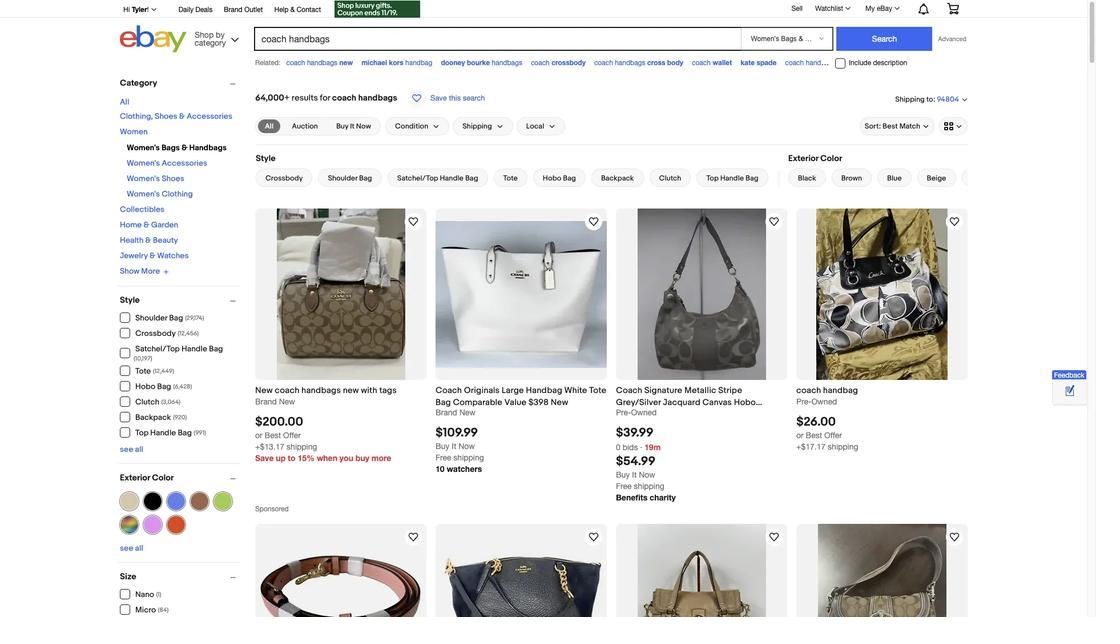 Task type: describe. For each thing, give the bounding box(es) containing it.
All selected text field
[[265, 121, 274, 131]]

crossbody (12,456)
[[135, 329, 199, 338]]

garden
[[151, 220, 178, 230]]

size button
[[120, 571, 241, 582]]

coach for coach signature metallic stripe grey/silver jacquard canvas hobo handbag purse
[[616, 385, 643, 396]]

for
[[320, 93, 330, 103]]

shipping button
[[453, 117, 514, 135]]

1 horizontal spatial all
[[265, 122, 274, 131]]

shoulder for shoulder bag
[[328, 174, 358, 183]]

coach handbag image
[[817, 209, 948, 380]]

1 vertical spatial owned
[[632, 408, 657, 417]]

coach smooth leather handbag shoulder adjustable strap  candy pink/gold  nwot image
[[255, 549, 427, 617]]

coach signature metallic stripe grey/silver jacquard canvas hobo handbag purse heading
[[616, 385, 763, 420]]

include
[[850, 59, 872, 67]]

1 women's from the top
[[127, 143, 160, 153]]

watch coach f31410 leather suede mixed kelsey black satchel handbag purse crossbody image
[[587, 530, 601, 544]]

jewelry & watches link
[[120, 251, 189, 261]]

see all for exterior color
[[120, 543, 143, 553]]

$109.99 buy it now free shipping 10 watchers
[[436, 426, 484, 474]]

& down home & garden link
[[145, 235, 151, 245]]

2 women's from the top
[[127, 158, 160, 168]]

see all for style
[[120, 444, 143, 454]]

0 vertical spatial accessories
[[187, 111, 232, 121]]

handle for satchel/top handle bag (10,197)
[[182, 344, 207, 353]]

more
[[372, 453, 392, 463]]

Search for anything text field
[[256, 28, 740, 50]]

shipping for $200.00
[[287, 442, 317, 451]]

shop by category banner
[[117, 0, 968, 55]]

nano
[[135, 590, 154, 599]]

your shopping cart image
[[947, 3, 960, 14]]

match
[[900, 122, 921, 131]]

shipping inside '$39.99 0 bids · 19m $54.99 buy it now free shipping benefits charity'
[[634, 482, 665, 491]]

women
[[120, 127, 148, 137]]

tags
[[380, 385, 397, 396]]

see all button for style
[[120, 444, 143, 454]]

show more button
[[120, 266, 169, 276]]

pre- inside coach handbag pre-owned
[[797, 397, 812, 406]]

handbag inside "michael kors handbag"
[[406, 59, 433, 67]]

coach handbag heading
[[797, 385, 859, 396]]

coach signature metallic stripe grey/silver jacquard canvas hobo handbag purse image
[[638, 209, 766, 380]]

best for $26.00
[[806, 431, 823, 440]]

shoulder for shoulder bag (29,174)
[[135, 313, 167, 323]]

style button
[[120, 295, 241, 305]]

health & beauty link
[[120, 235, 178, 245]]

it inside '$39.99 0 bids · 19m $54.99 buy it now free shipping benefits charity'
[[633, 470, 637, 479]]

michael
[[362, 58, 387, 67]]

grey/silver
[[616, 397, 661, 408]]

coach for coach handbag pre-owned
[[797, 385, 822, 396]]

spade
[[757, 58, 777, 67]]

handbags down michael
[[359, 93, 398, 103]]

sell link
[[787, 4, 808, 12]]

$200.00
[[255, 415, 303, 430]]

save inside save this search button
[[431, 94, 447, 102]]

to inside shipping to : 94804
[[927, 95, 934, 104]]

0 vertical spatial shoes
[[155, 111, 178, 121]]

new coach handbags new with tags image
[[277, 209, 405, 380]]

coach originals large handbag white tote bag comparable value $398 new brand new
[[436, 385, 607, 417]]

free inside $109.99 buy it now free shipping 10 watchers
[[436, 453, 452, 462]]

see for style
[[120, 444, 133, 454]]

+
[[284, 93, 290, 103]]

coach signature metallic stripe grey/silver jacquard canvas hobo handbag purse link
[[616, 385, 788, 420]]

coach handbags new
[[286, 58, 353, 67]]

!
[[147, 6, 149, 14]]

collectibles
[[120, 205, 165, 214]]

home
[[120, 220, 142, 230]]

clutch (3,064)
[[135, 397, 181, 407]]

3 women's from the top
[[127, 174, 160, 183]]

shipping for shipping
[[463, 122, 492, 131]]

watch coach | brown suede handbag image
[[948, 530, 962, 544]]

coach for coach originals large handbag white tote bag comparable value $398 new brand new
[[436, 385, 462, 396]]

1 horizontal spatial exterior color
[[789, 153, 843, 164]]

size
[[120, 571, 136, 582]]

handle for satchel/top handle bag
[[440, 174, 464, 183]]

buy it now link
[[330, 119, 378, 133]]

related:
[[255, 59, 281, 67]]

you
[[340, 453, 354, 463]]

daily
[[179, 6, 194, 14]]

crossbody link
[[256, 169, 313, 187]]

by
[[216, 30, 225, 39]]

best for $200.00
[[265, 431, 281, 440]]

64,000
[[255, 93, 284, 103]]

backpack for backpack
[[602, 174, 635, 183]]

coach crossbody
[[531, 58, 586, 67]]

auction link
[[285, 119, 325, 133]]

backpack for backpack (920)
[[135, 412, 171, 422]]

my ebay
[[866, 5, 893, 13]]

tote for tote (12,449)
[[135, 366, 151, 376]]

shoulder bag (29,174)
[[135, 313, 204, 323]]

1 vertical spatial all link
[[258, 119, 281, 133]]

(6,428)
[[173, 383, 192, 390]]

bag inside satchel/top handle bag (10,197)
[[209, 344, 223, 353]]

clothing, shoes & accessories link
[[120, 111, 232, 121]]

brown link
[[832, 169, 872, 187]]

when
[[317, 453, 338, 463]]

hobo bag link
[[534, 169, 586, 187]]

watch coach handbag image
[[948, 215, 962, 229]]

coach for coach crossbody
[[531, 59, 550, 67]]

blue
[[888, 174, 902, 183]]

coach for coach handbags cross body
[[595, 59, 614, 67]]

more
[[141, 266, 160, 276]]

0 horizontal spatial exterior
[[120, 472, 150, 483]]

hi tyler !
[[123, 5, 149, 14]]

19m
[[645, 442, 661, 452]]

1 vertical spatial color
[[152, 472, 174, 483]]

0 horizontal spatial style
[[120, 295, 140, 305]]

sell
[[792, 4, 803, 12]]

0 vertical spatial new
[[340, 58, 353, 67]]

coach originals large handbag white tote bag comparable value $398 new heading
[[436, 385, 607, 408]]

& up more
[[150, 251, 155, 261]]

health
[[120, 235, 144, 245]]

$26.00
[[797, 415, 837, 430]]

offer for $200.00
[[283, 431, 301, 440]]

top for top handle bag (991)
[[135, 428, 149, 438]]

large
[[502, 385, 524, 396]]

accessories inside women's bags & handbags women's accessories women's shoes women's clothing
[[162, 158, 207, 168]]

top handle bag (991)
[[135, 428, 206, 438]]

originals
[[464, 385, 500, 396]]

crossbody
[[552, 58, 586, 67]]

satchel/top for satchel/top handle bag
[[397, 174, 439, 183]]

handbags inside new coach handbags new with tags brand new
[[302, 385, 341, 396]]

benefits
[[616, 493, 648, 502]]

micro
[[135, 605, 156, 615]]

get the coupon image
[[335, 1, 421, 18]]

shoes inside women's bags & handbags women's accessories women's shoes women's clothing
[[162, 174, 184, 183]]

tote (12,449)
[[135, 366, 174, 376]]

category
[[120, 78, 157, 89]]

(10,197)
[[134, 355, 152, 362]]

1 vertical spatial pre-
[[616, 408, 632, 417]]

handbags inside coach handbags leather
[[806, 59, 837, 67]]

crossbody for crossbody (12,456)
[[135, 329, 176, 338]]

coach handbags cross body
[[595, 58, 684, 67]]

0 horizontal spatial all link
[[120, 97, 129, 107]]

4 women's from the top
[[127, 189, 160, 199]]

coach | brown suede handbag image
[[818, 524, 947, 617]]

women's clothing link
[[127, 189, 193, 199]]

tote inside coach originals large handbag white tote bag comparable value $398 new brand new
[[590, 385, 607, 396]]

watches
[[157, 251, 189, 261]]

$398
[[529, 397, 549, 408]]

(12,456)
[[178, 330, 199, 337]]

coach for coach handbags new
[[286, 59, 305, 67]]

watchlist
[[816, 5, 844, 13]]

watch coach purse campbell eva camel brown leather satchel shoulder bag handbag f27231 image
[[768, 530, 782, 544]]

shop by category button
[[190, 25, 241, 50]]

sort: best match button
[[860, 117, 935, 135]]

stripe
[[719, 385, 743, 396]]

shipping for shipping to : 94804
[[896, 95, 925, 104]]

see for exterior color
[[120, 543, 133, 553]]

women's accessories link
[[127, 158, 207, 168]]

micro (84)
[[135, 605, 169, 615]]

backpack link
[[592, 169, 644, 187]]

save inside $200.00 or best offer +$13.17 shipping save up to 15% when you buy more
[[255, 453, 274, 463]]

(920)
[[173, 414, 187, 421]]

listing options selector. gallery view selected. image
[[945, 122, 963, 131]]

(3,064)
[[161, 398, 181, 406]]

offer for $26.00
[[825, 431, 843, 440]]



Task type: vqa. For each thing, say whether or not it's contained in the screenshot.
Herman Miller link
no



Task type: locate. For each thing, give the bounding box(es) containing it.
0 vertical spatial see
[[120, 444, 133, 454]]

handle for top handle bag (991)
[[150, 428, 176, 438]]

1 vertical spatial to
[[288, 453, 296, 463]]

all link down 64,000
[[258, 119, 281, 133]]

women's bags & handbags women's accessories women's shoes women's clothing
[[127, 143, 227, 199]]

it down $109.99
[[452, 442, 457, 451]]

tote inside "tote" "link"
[[504, 174, 518, 183]]

women's down women link
[[127, 143, 160, 153]]

owned down coach handbag heading on the bottom right of the page
[[812, 397, 838, 406]]

handbags inside coach handbags new
[[307, 59, 338, 67]]

handbags left with
[[302, 385, 341, 396]]

women's up the women's shoes 'link'
[[127, 158, 160, 168]]

women link
[[120, 127, 148, 137]]

·
[[641, 443, 643, 452]]

0 vertical spatial color
[[821, 153, 843, 164]]

bids
[[623, 443, 638, 452]]

home & garden link
[[120, 220, 178, 230]]

0 horizontal spatial handbag
[[526, 385, 563, 396]]

0 horizontal spatial coach
[[436, 385, 462, 396]]

main content
[[251, 73, 996, 617]]

1 horizontal spatial handbag
[[824, 385, 859, 396]]

1 horizontal spatial to
[[927, 95, 934, 104]]

94804
[[938, 95, 960, 104]]

hobo down tote (12,449) on the left bottom
[[135, 382, 156, 391]]

to right up
[[288, 453, 296, 463]]

all for style
[[135, 444, 143, 454]]

coach for coach handbags leather
[[786, 59, 805, 67]]

best inside $26.00 or best offer +$17.17 shipping
[[806, 431, 823, 440]]

bag inside coach originals large handbag white tote bag comparable value $398 new brand new
[[436, 397, 451, 408]]

backpack down clutch (3,064)
[[135, 412, 171, 422]]

top down backpack (920)
[[135, 428, 149, 438]]

2 vertical spatial brand
[[436, 408, 458, 417]]

results
[[292, 93, 318, 103]]

0 horizontal spatial clutch
[[135, 397, 159, 407]]

coach inside coach signature metallic stripe grey/silver jacquard canvas hobo handbag purse
[[616, 385, 643, 396]]

2 all from the top
[[135, 543, 143, 553]]

0 horizontal spatial handbag
[[406, 59, 433, 67]]

this
[[449, 94, 461, 102]]

handbag right "kors" on the left top of page
[[406, 59, 433, 67]]

shipping inside $26.00 or best offer +$17.17 shipping
[[828, 442, 859, 451]]

+$17.17
[[797, 442, 826, 451]]

style
[[256, 153, 276, 164], [120, 295, 140, 305]]

dooney
[[441, 58, 465, 67]]

1 horizontal spatial all link
[[258, 119, 281, 133]]

see all button down top handle bag (991)
[[120, 444, 143, 454]]

0 vertical spatial style
[[256, 153, 276, 164]]

1 horizontal spatial clutch
[[660, 174, 682, 183]]

0 horizontal spatial pre-
[[616, 408, 632, 417]]

pre- up $39.99
[[616, 408, 632, 417]]

free up benefits
[[616, 482, 632, 491]]

0 vertical spatial tote
[[504, 174, 518, 183]]

0 vertical spatial free
[[436, 453, 452, 462]]

show
[[120, 266, 140, 276]]

now down $54.99
[[639, 470, 656, 479]]

1 horizontal spatial best
[[806, 431, 823, 440]]

sort: best match
[[865, 122, 921, 131]]

beige link
[[918, 169, 957, 187]]

2 coach from the left
[[616, 385, 643, 396]]

1 see from the top
[[120, 444, 133, 454]]

0 vertical spatial it
[[350, 122, 355, 131]]

0 horizontal spatial offer
[[283, 431, 301, 440]]

brand left outlet
[[224, 6, 243, 14]]

shoulder down 'buy it now' link
[[328, 174, 358, 183]]

shipping for $26.00
[[828, 442, 859, 451]]

coach inside coach handbags cross body
[[595, 59, 614, 67]]

& inside help & contact link
[[291, 6, 295, 14]]

hobo for hobo bag
[[543, 174, 562, 183]]

0 horizontal spatial all
[[120, 97, 129, 107]]

1 horizontal spatial it
[[452, 442, 457, 451]]

new inside new coach handbags new with tags brand new
[[343, 385, 359, 396]]

brand outlet link
[[224, 4, 263, 17]]

0 vertical spatial buy
[[336, 122, 349, 131]]

coach inside coach handbag pre-owned
[[797, 385, 822, 396]]

coach inside coach handbags leather
[[786, 59, 805, 67]]

0 horizontal spatial color
[[152, 472, 174, 483]]

buy down $109.99
[[436, 442, 450, 451]]

1 vertical spatial exterior color
[[120, 472, 174, 483]]

clothing, shoes & accessories
[[120, 111, 232, 121]]

new left michael
[[340, 58, 353, 67]]

see all button up the size
[[120, 543, 143, 553]]

exterior
[[789, 153, 819, 164], [120, 472, 150, 483]]

0 vertical spatial exterior
[[789, 153, 819, 164]]

1 vertical spatial style
[[120, 295, 140, 305]]

2 horizontal spatial brand
[[436, 408, 458, 417]]

tote link
[[494, 169, 528, 187]]

coach up the $200.00
[[275, 385, 300, 396]]

& right bags
[[182, 143, 188, 153]]

shipping inside dropdown button
[[463, 122, 492, 131]]

shoulder up the crossbody (12,456)
[[135, 313, 167, 323]]

coach wallet
[[692, 58, 733, 67]]

handle
[[440, 174, 464, 183], [721, 174, 745, 183], [182, 344, 207, 353], [150, 428, 176, 438]]

hobo down stripe
[[735, 397, 757, 408]]

1 vertical spatial now
[[459, 442, 475, 451]]

see all up the size
[[120, 543, 143, 553]]

coach up grey/silver
[[616, 385, 643, 396]]

local
[[527, 122, 545, 131]]

all for exterior color
[[135, 543, 143, 553]]

1 horizontal spatial or
[[797, 431, 804, 440]]

free up 10
[[436, 453, 452, 462]]

description
[[874, 59, 908, 67]]

exterior color button
[[120, 472, 241, 483]]

1 vertical spatial backpack
[[135, 412, 171, 422]]

1 offer from the left
[[283, 431, 301, 440]]

top
[[707, 174, 719, 183], [135, 428, 149, 438]]

shipping left :
[[896, 95, 925, 104]]

or up the +$13.17 on the left bottom
[[255, 431, 263, 440]]

all down top handle bag (991)
[[135, 444, 143, 454]]

1 horizontal spatial exterior
[[789, 153, 819, 164]]

1 horizontal spatial handbag
[[616, 409, 653, 420]]

accessories down bags
[[162, 158, 207, 168]]

2 horizontal spatial hobo
[[735, 397, 757, 408]]

watch coach originals large handbag white tote bag comparable value $398 new image
[[587, 215, 601, 229]]

best up +$17.17
[[806, 431, 823, 440]]

2 see all from the top
[[120, 543, 143, 553]]

1 see all from the top
[[120, 444, 143, 454]]

women's up collectibles link
[[127, 189, 160, 199]]

1 vertical spatial see all
[[120, 543, 143, 553]]

offer inside $200.00 or best offer +$13.17 shipping save up to 15% when you buy more
[[283, 431, 301, 440]]

handbags inside the dooney bourke handbags
[[492, 59, 523, 67]]

hobo for hobo bag (6,428)
[[135, 382, 156, 391]]

show more
[[120, 266, 160, 276]]

tote for tote
[[504, 174, 518, 183]]

1 horizontal spatial hobo
[[543, 174, 562, 183]]

owned up $39.99
[[632, 408, 657, 417]]

0 vertical spatial handbag
[[406, 59, 433, 67]]

watch coach signature metallic stripe grey/silver jacquard canvas hobo handbag purse image
[[768, 215, 782, 229]]

accessories
[[187, 111, 232, 121], [162, 158, 207, 168]]

watchers
[[447, 464, 482, 474]]

0 vertical spatial crossbody
[[266, 174, 303, 183]]

clutch for clutch
[[660, 174, 682, 183]]

or inside $26.00 or best offer +$17.17 shipping
[[797, 431, 804, 440]]

shoulder bag
[[328, 174, 372, 183]]

watch new coach handbags new with tags image
[[407, 215, 420, 229]]

style up crossbody link
[[256, 153, 276, 164]]

new left with
[[343, 385, 359, 396]]

coach for coach wallet
[[692, 59, 711, 67]]

main content containing $200.00
[[251, 73, 996, 617]]

& down category dropdown button
[[179, 111, 185, 121]]

satchel/top inside satchel/top handle bag (10,197)
[[135, 344, 180, 353]]

tote down (10,197)
[[135, 366, 151, 376]]

2 vertical spatial buy
[[616, 470, 630, 479]]

1 vertical spatial satchel/top
[[135, 344, 180, 353]]

crossbody
[[266, 174, 303, 183], [135, 329, 176, 338]]

& right help
[[291, 6, 295, 14]]

1 vertical spatial crossbody
[[135, 329, 176, 338]]

None submit
[[837, 27, 933, 51]]

shop
[[195, 30, 214, 39]]

save this search button
[[404, 89, 489, 108]]

handbags left cross
[[615, 59, 646, 67]]

crossbody down all text field
[[266, 174, 303, 183]]

brand inside account navigation
[[224, 6, 243, 14]]

(84)
[[158, 606, 169, 614]]

coach left crossbody
[[531, 59, 550, 67]]

michael kors handbag
[[362, 58, 433, 67]]

all up clothing,
[[120, 97, 129, 107]]

1 vertical spatial clutch
[[135, 397, 159, 407]]

handbag inside coach signature metallic stripe grey/silver jacquard canvas hobo handbag purse
[[616, 409, 653, 420]]

coach
[[286, 59, 305, 67], [531, 59, 550, 67], [595, 59, 614, 67], [692, 59, 711, 67], [786, 59, 805, 67], [332, 93, 357, 103], [275, 385, 300, 396], [797, 385, 822, 396]]

all
[[120, 97, 129, 107], [265, 122, 274, 131]]

0 vertical spatial handbag
[[526, 385, 563, 396]]

crossbody down the shoulder bag (29,174)
[[135, 329, 176, 338]]

0 vertical spatial hobo
[[543, 174, 562, 183]]

brand inside new coach handbags new with tags brand new
[[255, 397, 277, 406]]

body
[[668, 58, 684, 67]]

1 horizontal spatial save
[[431, 94, 447, 102]]

0 horizontal spatial crossbody
[[135, 329, 176, 338]]

coach inside coach originals large handbag white tote bag comparable value $398 new brand new
[[436, 385, 462, 396]]

0 vertical spatial all link
[[120, 97, 129, 107]]

black link
[[789, 169, 827, 187]]

& inside women's bags & handbags women's accessories women's shoes women's clothing
[[182, 143, 188, 153]]

top for top handle bag
[[707, 174, 719, 183]]

buy inside $109.99 buy it now free shipping 10 watchers
[[436, 442, 450, 451]]

handbags inside coach handbags cross body
[[615, 59, 646, 67]]

2 see from the top
[[120, 543, 133, 553]]

brand up the $200.00
[[255, 397, 277, 406]]

coach inside new coach handbags new with tags brand new
[[275, 385, 300, 396]]

1 coach from the left
[[436, 385, 462, 396]]

none submit inside the shop by category banner
[[837, 27, 933, 51]]

color up 'brown' link
[[821, 153, 843, 164]]

1 horizontal spatial offer
[[825, 431, 843, 440]]

or up +$17.17
[[797, 431, 804, 440]]

2 horizontal spatial buy
[[616, 470, 630, 479]]

1 vertical spatial all
[[135, 543, 143, 553]]

best inside dropdown button
[[883, 122, 899, 131]]

or for $200.00
[[255, 431, 263, 440]]

or for $26.00
[[797, 431, 804, 440]]

hobo right "tote" "link"
[[543, 174, 562, 183]]

2 offer from the left
[[825, 431, 843, 440]]

shoes up clothing on the top
[[162, 174, 184, 183]]

exterior color up black link
[[789, 153, 843, 164]]

0 vertical spatial exterior color
[[789, 153, 843, 164]]

pre-
[[797, 397, 812, 406], [616, 408, 632, 417]]

purse
[[655, 409, 677, 420]]

free
[[436, 453, 452, 462], [616, 482, 632, 491]]

2 horizontal spatial now
[[639, 470, 656, 479]]

coach inside 'coach crossbody'
[[531, 59, 550, 67]]

local button
[[517, 117, 566, 135]]

see all button for exterior color
[[120, 543, 143, 553]]

it down $54.99
[[633, 470, 637, 479]]

1 vertical spatial see
[[120, 543, 133, 553]]

save left the this
[[431, 94, 447, 102]]

coach right 'spade'
[[786, 59, 805, 67]]

buy down $54.99
[[616, 470, 630, 479]]

1 vertical spatial top
[[135, 428, 149, 438]]

coach right for
[[332, 93, 357, 103]]

shipping right +$17.17
[[828, 442, 859, 451]]

buy it now
[[336, 122, 371, 131]]

shipping inside $109.99 buy it now free shipping 10 watchers
[[454, 453, 484, 462]]

0 horizontal spatial now
[[356, 122, 371, 131]]

+$13.17
[[255, 442, 285, 451]]

15%
[[298, 453, 315, 463]]

1 horizontal spatial shipping
[[896, 95, 925, 104]]

outlet
[[245, 6, 263, 14]]

1 vertical spatial brand
[[255, 397, 277, 406]]

handbag down grey/silver
[[616, 409, 653, 420]]

tote right white
[[590, 385, 607, 396]]

shipping up watchers
[[454, 453, 484, 462]]

1 horizontal spatial brand
[[255, 397, 277, 406]]

1 horizontal spatial satchel/top
[[397, 174, 439, 183]]

0 vertical spatial all
[[120, 97, 129, 107]]

(29,174)
[[185, 314, 204, 322]]

satchel/top handle bag link
[[388, 169, 488, 187]]

1 vertical spatial save
[[255, 453, 274, 463]]

handbag up $26.00
[[824, 385, 859, 396]]

charity
[[650, 493, 676, 502]]

0 horizontal spatial brand
[[224, 6, 243, 14]]

coach inside coach wallet
[[692, 59, 711, 67]]

clothing
[[162, 189, 193, 199]]

shipping inside $200.00 or best offer +$13.17 shipping save up to 15% when you buy more
[[287, 442, 317, 451]]

shipping inside shipping to : 94804
[[896, 95, 925, 104]]

advanced
[[939, 35, 967, 42]]

best inside $200.00 or best offer +$13.17 shipping save up to 15% when you buy more
[[265, 431, 281, 440]]

handle inside satchel/top handle bag (10,197)
[[182, 344, 207, 353]]

1 vertical spatial hobo
[[135, 382, 156, 391]]

2 horizontal spatial it
[[633, 470, 637, 479]]

handbag inside coach handbag pre-owned
[[824, 385, 859, 396]]

help & contact link
[[275, 4, 321, 17]]

coach right crossbody
[[595, 59, 614, 67]]

0 horizontal spatial hobo
[[135, 382, 156, 391]]

shipping for $109.99
[[454, 453, 484, 462]]

shipping down search in the top left of the page
[[463, 122, 492, 131]]

0 vertical spatial pre-
[[797, 397, 812, 406]]

save down the +$13.17 on the left bottom
[[255, 453, 274, 463]]

pre- up $26.00
[[797, 397, 812, 406]]

offer down the $200.00
[[283, 431, 301, 440]]

$39.99 0 bids · 19m $54.99 buy it now free shipping benefits charity
[[616, 426, 676, 502]]

new coach handbags new with tags heading
[[255, 385, 397, 396]]

clutch right backpack link
[[660, 174, 682, 183]]

coach
[[436, 385, 462, 396], [616, 385, 643, 396]]

style down show
[[120, 295, 140, 305]]

offer inside $26.00 or best offer +$17.17 shipping
[[825, 431, 843, 440]]

now inside '$39.99 0 bids · 19m $54.99 buy it now free shipping benefits charity'
[[639, 470, 656, 479]]

0 vertical spatial all
[[135, 444, 143, 454]]

1 vertical spatial handbag
[[616, 409, 653, 420]]

0 horizontal spatial backpack
[[135, 412, 171, 422]]

coach up comparable
[[436, 385, 462, 396]]

hobo inside coach signature metallic stripe grey/silver jacquard canvas hobo handbag purse
[[735, 397, 757, 408]]

buy down 64,000 + results for coach handbags
[[336, 122, 349, 131]]

bag
[[359, 174, 372, 183], [466, 174, 479, 183], [563, 174, 576, 183], [746, 174, 759, 183], [169, 313, 183, 323], [209, 344, 223, 353], [157, 382, 171, 391], [436, 397, 451, 408], [178, 428, 192, 438]]

offer down $26.00
[[825, 431, 843, 440]]

see
[[120, 444, 133, 454], [120, 543, 133, 553]]

coach originals large handbag white tote bag comparable value $398 new image
[[436, 221, 607, 368]]

clutch for clutch (3,064)
[[135, 397, 159, 407]]

color down top handle bag (991)
[[152, 472, 174, 483]]

crossbody for crossbody
[[266, 174, 303, 183]]

shoes right clothing,
[[155, 111, 178, 121]]

1 see all button from the top
[[120, 444, 143, 454]]

satchel/top for satchel/top handle bag (10,197)
[[135, 344, 180, 353]]

shipping to : 94804
[[896, 95, 960, 104]]

satchel/top up watch new coach handbags new with tags icon
[[397, 174, 439, 183]]

$54.99
[[616, 454, 656, 469]]

canvas
[[703, 397, 733, 408]]

all link up clothing,
[[120, 97, 129, 107]]

2 horizontal spatial tote
[[590, 385, 607, 396]]

backpack inside backpack link
[[602, 174, 635, 183]]

to inside $200.00 or best offer +$13.17 shipping save up to 15% when you buy more
[[288, 453, 296, 463]]

:
[[934, 95, 936, 104]]

watch coach smooth leather handbag shoulder adjustable strap  candy pink/gold  nwot image
[[407, 530, 420, 544]]

coach purse campbell eva camel brown leather satchel shoulder bag handbag f27231 image
[[638, 524, 766, 617]]

coach inside coach handbags new
[[286, 59, 305, 67]]

0 horizontal spatial top
[[135, 428, 149, 438]]

handle for top handle bag
[[721, 174, 745, 183]]

best right sort:
[[883, 122, 899, 131]]

shoes
[[155, 111, 178, 121], [162, 174, 184, 183]]

brand up $109.99
[[436, 408, 458, 417]]

coach signature metallic stripe grey/silver jacquard canvas hobo handbag purse
[[616, 385, 757, 420]]

contact
[[297, 6, 321, 14]]

1 vertical spatial tote
[[135, 366, 151, 376]]

coach up $26.00
[[797, 385, 822, 396]]

coach originals large handbag white tote bag comparable value $398 new link
[[436, 385, 607, 408]]

0 vertical spatial owned
[[812, 397, 838, 406]]

exterior color down top handle bag (991)
[[120, 472, 174, 483]]

brown
[[842, 174, 863, 183]]

or inside $200.00 or best offer +$13.17 shipping save up to 15% when you buy more
[[255, 431, 263, 440]]

now inside $109.99 buy it now free shipping 10 watchers
[[459, 442, 475, 451]]

1 horizontal spatial owned
[[812, 397, 838, 406]]

best up the +$13.17 on the left bottom
[[265, 431, 281, 440]]

handbags down search for anything text box
[[492, 59, 523, 67]]

2 or from the left
[[797, 431, 804, 440]]

0 horizontal spatial buy
[[336, 122, 349, 131]]

coach left wallet
[[692, 59, 711, 67]]

shoulder bag link
[[318, 169, 382, 187]]

bourke
[[467, 58, 490, 67]]

shipping up 15%
[[287, 442, 317, 451]]

1 all from the top
[[135, 444, 143, 454]]

coach right related:
[[286, 59, 305, 67]]

1 vertical spatial shoes
[[162, 174, 184, 183]]

0 vertical spatial top
[[707, 174, 719, 183]]

2 horizontal spatial best
[[883, 122, 899, 131]]

sort:
[[865, 122, 882, 131]]

kors
[[389, 58, 404, 67]]

1 vertical spatial exterior
[[120, 472, 150, 483]]

0 horizontal spatial shipping
[[463, 122, 492, 131]]

satchel/top up (10,197)
[[135, 344, 180, 353]]

all down 64,000
[[265, 122, 274, 131]]

handbags left leather
[[806, 59, 837, 67]]

hobo
[[543, 174, 562, 183], [135, 382, 156, 391], [735, 397, 757, 408]]

save this search
[[431, 94, 485, 102]]

now down $109.99
[[459, 442, 475, 451]]

1 or from the left
[[255, 431, 263, 440]]

1 vertical spatial it
[[452, 442, 457, 451]]

handbag up $398
[[526, 385, 563, 396]]

2 see all button from the top
[[120, 543, 143, 553]]

& right "home"
[[144, 220, 149, 230]]

0 vertical spatial shipping
[[896, 95, 925, 104]]

auction
[[292, 122, 318, 131]]

white
[[565, 385, 588, 396]]

shoulder
[[328, 174, 358, 183], [135, 313, 167, 323]]

2 vertical spatial hobo
[[735, 397, 757, 408]]

owned
[[812, 397, 838, 406], [632, 408, 657, 417]]

see all down top handle bag (991)
[[120, 444, 143, 454]]

women's up women's clothing link
[[127, 174, 160, 183]]

help & contact
[[275, 6, 321, 14]]

handbags up for
[[307, 59, 338, 67]]

brand inside coach originals large handbag white tote bag comparable value $398 new brand new
[[436, 408, 458, 417]]

it inside $109.99 buy it now free shipping 10 watchers
[[452, 442, 457, 451]]

0 horizontal spatial or
[[255, 431, 263, 440]]

black
[[799, 174, 817, 183]]

owned inside coach handbag pre-owned
[[812, 397, 838, 406]]

coach handbag link
[[797, 385, 968, 397]]

0 vertical spatial now
[[356, 122, 371, 131]]

1 vertical spatial shoulder
[[135, 313, 167, 323]]

daily deals
[[179, 6, 213, 14]]

1 horizontal spatial free
[[616, 482, 632, 491]]

buy inside '$39.99 0 bids · 19m $54.99 buy it now free shipping benefits charity'
[[616, 470, 630, 479]]

clutch up backpack (920)
[[135, 397, 159, 407]]

tote left hobo bag on the top of page
[[504, 174, 518, 183]]

my ebay link
[[860, 2, 906, 15]]

comparable
[[453, 397, 503, 408]]

collectibles link
[[120, 205, 165, 214]]

free inside '$39.99 0 bids · 19m $54.99 buy it now free shipping benefits charity'
[[616, 482, 632, 491]]

1 horizontal spatial now
[[459, 442, 475, 451]]

1 horizontal spatial color
[[821, 153, 843, 164]]

handbag inside coach originals large handbag white tote bag comparable value $398 new brand new
[[526, 385, 563, 396]]

pre-owned
[[616, 408, 657, 417]]

0 horizontal spatial shoulder
[[135, 313, 167, 323]]

to left 94804
[[927, 95, 934, 104]]

$39.99
[[616, 426, 654, 441]]

0 vertical spatial shoulder
[[328, 174, 358, 183]]

coach f31410 leather suede mixed kelsey black satchel handbag purse crossbody image
[[436, 546, 607, 617]]

accessories up the handbags
[[187, 111, 232, 121]]

shipping up charity
[[634, 482, 665, 491]]

0 horizontal spatial it
[[350, 122, 355, 131]]

account navigation
[[117, 0, 968, 19]]



